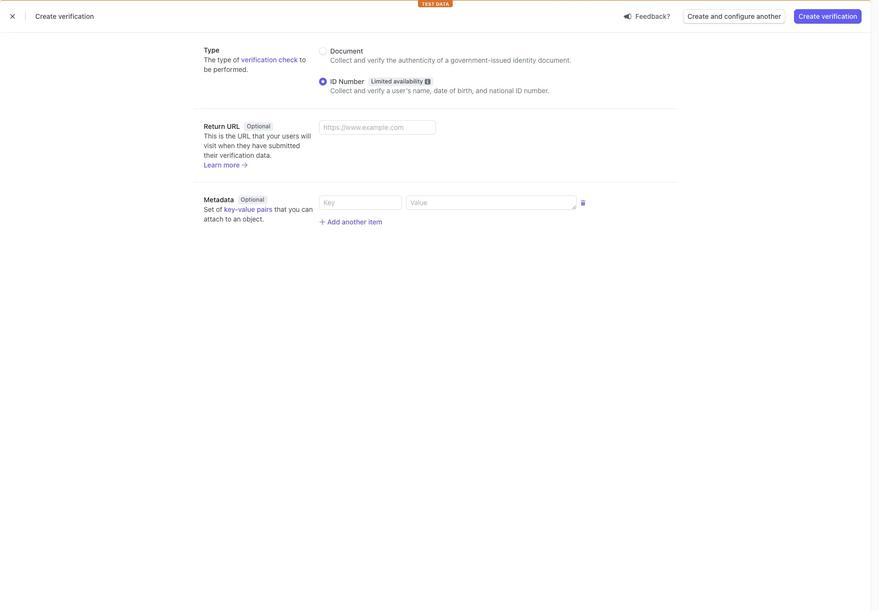 Task type: vqa. For each thing, say whether or not it's contained in the screenshot.
Create and configure another button
yes



Task type: describe. For each thing, give the bounding box(es) containing it.
authenticity
[[399, 56, 435, 64]]

name,
[[413, 86, 432, 95]]

the type of verification check
[[204, 56, 298, 64]]

to inside the to be performed.
[[300, 56, 306, 64]]

billing
[[253, 27, 272, 35]]

create and configure another button
[[684, 10, 786, 23]]

date
[[434, 86, 448, 95]]

collect inside document collect and verify the authenticity of a government-issued identity document.
[[330, 56, 352, 64]]

0 vertical spatial id
[[330, 77, 337, 86]]

Key text field
[[320, 196, 402, 210]]

they
[[237, 142, 251, 150]]

type
[[218, 56, 231, 64]]

user's
[[392, 86, 411, 95]]

document.
[[539, 56, 572, 64]]

limited
[[371, 78, 392, 85]]

feedback?
[[636, 12, 671, 20]]

the
[[204, 56, 216, 64]]

return
[[204, 122, 225, 130]]

optional for return url
[[247, 123, 271, 130]]

balances link
[[120, 25, 159, 37]]

more
[[224, 161, 240, 169]]

type
[[204, 46, 220, 54]]

users
[[282, 132, 299, 140]]

new business button
[[47, 4, 113, 17]]

connect
[[320, 27, 347, 35]]

customers
[[166, 27, 200, 35]]

number.
[[524, 86, 550, 95]]

payments
[[82, 27, 114, 35]]

1 horizontal spatial another
[[757, 12, 782, 20]]

check
[[279, 56, 298, 64]]

government-
[[451, 56, 491, 64]]

test
[[757, 27, 770, 35]]

new business
[[64, 7, 103, 14]]

notifications image
[[759, 7, 767, 14]]

identity
[[383, 28, 405, 35]]

set of key-value pairs
[[204, 205, 273, 214]]

identity
[[513, 56, 537, 64]]

add another item
[[328, 218, 383, 226]]

create button
[[681, 5, 721, 16]]

learn
[[204, 161, 222, 169]]

verification inside button
[[822, 12, 858, 20]]

your
[[267, 132, 280, 140]]

will
[[301, 132, 311, 140]]

data.
[[256, 151, 272, 159]]

document collect and verify the authenticity of a government-issued identity document.
[[330, 47, 572, 64]]

mode
[[772, 27, 790, 35]]

verification check link
[[241, 55, 298, 65]]

add another item button
[[320, 217, 383, 227]]

key-
[[224, 205, 238, 214]]

Value text field
[[407, 196, 577, 210]]

of up "performed."
[[233, 56, 240, 64]]

home link
[[47, 25, 75, 37]]

to be performed.
[[204, 56, 306, 73]]

birth,
[[458, 86, 474, 95]]

create verification button
[[795, 10, 862, 23]]

object.
[[243, 215, 264, 223]]

attach
[[204, 215, 224, 223]]

connect link
[[315, 25, 352, 37]]

optional for metadata
[[241, 196, 265, 204]]

reports
[[284, 27, 309, 35]]

0 horizontal spatial another
[[342, 218, 367, 226]]

their
[[204, 151, 218, 159]]

developers
[[710, 27, 746, 35]]

an
[[233, 215, 241, 223]]

the inside this is the url that your users will visit when they have submitted their verification data.
[[226, 132, 236, 140]]

national
[[490, 86, 514, 95]]

products
[[212, 27, 241, 35]]

set
[[204, 205, 214, 214]]



Task type: locate. For each thing, give the bounding box(es) containing it.
url up they
[[238, 132, 251, 140]]

1 vertical spatial another
[[342, 218, 367, 226]]

0 vertical spatial verify
[[368, 56, 385, 64]]

reports link
[[279, 25, 314, 37]]

id left number
[[330, 77, 337, 86]]

that
[[253, 132, 265, 140], [275, 205, 287, 214]]

be
[[204, 65, 212, 73]]

0 horizontal spatial id
[[330, 77, 337, 86]]

verify up limited
[[368, 56, 385, 64]]

and up developers
[[711, 12, 723, 20]]

when
[[218, 142, 235, 150]]

url
[[227, 122, 240, 130], [238, 132, 251, 140]]

business
[[78, 7, 103, 14]]

1 verify from the top
[[368, 56, 385, 64]]

2 collect from the top
[[330, 86, 352, 95]]

verification inside this is the url that your users will visit when they have submitted their verification data.
[[220, 151, 254, 159]]

1 horizontal spatial create verification
[[799, 12, 858, 20]]

and inside document collect and verify the authenticity of a government-issued identity document.
[[354, 56, 366, 64]]

0 horizontal spatial a
[[387, 86, 390, 95]]

test mode
[[757, 27, 790, 35]]

1 horizontal spatial that
[[275, 205, 287, 214]]

0 horizontal spatial create verification
[[35, 12, 94, 20]]

id number
[[330, 77, 365, 86]]

collect and verify a user's name, date of birth, and national id number.
[[330, 86, 550, 95]]

have
[[252, 142, 267, 150]]

is
[[219, 132, 224, 140]]

a left government-
[[445, 56, 449, 64]]

1 horizontal spatial the
[[387, 56, 397, 64]]

configure
[[725, 12, 755, 20]]

that left you
[[275, 205, 287, 214]]

a inside document collect and verify the authenticity of a government-issued identity document.
[[445, 56, 449, 64]]

can
[[302, 205, 313, 214]]

the
[[387, 56, 397, 64], [226, 132, 236, 140]]

submitted
[[269, 142, 300, 150]]

https://www.example.com text field
[[320, 121, 436, 134]]

availability
[[394, 78, 423, 85]]

1 horizontal spatial id
[[516, 86, 523, 95]]

verify down limited
[[368, 86, 385, 95]]

of down metadata
[[216, 205, 222, 214]]

2 verify from the top
[[368, 86, 385, 95]]

learn more link
[[204, 160, 248, 170]]

collect
[[330, 56, 352, 64], [330, 86, 352, 95]]

and down number
[[354, 86, 366, 95]]

developers link
[[705, 25, 751, 37]]

and down "document"
[[354, 56, 366, 64]]

pairs
[[257, 205, 273, 214]]

that up have
[[253, 132, 265, 140]]

the up limited availability
[[387, 56, 397, 64]]

billing link
[[248, 25, 277, 37]]

this
[[204, 132, 217, 140]]

of inside document collect and verify the authenticity of a government-issued identity document.
[[437, 56, 444, 64]]

of right authenticity
[[437, 56, 444, 64]]

home
[[52, 27, 71, 35]]

that inside 'that you can attach to an object.'
[[275, 205, 287, 214]]

verify
[[368, 56, 385, 64], [368, 86, 385, 95]]

of
[[233, 56, 240, 64], [437, 56, 444, 64], [450, 86, 456, 95], [216, 205, 222, 214]]

None search field
[[307, 5, 545, 17]]

1 vertical spatial that
[[275, 205, 287, 214]]

feedback? button
[[621, 9, 675, 23]]

optional up 'key-value pairs' link
[[241, 196, 265, 204]]

number
[[339, 77, 365, 86]]

0 vertical spatial collect
[[330, 56, 352, 64]]

another down key text box
[[342, 218, 367, 226]]

collect down "document"
[[330, 56, 352, 64]]

0 vertical spatial url
[[227, 122, 240, 130]]

create and configure another
[[688, 12, 782, 20]]

0 horizontal spatial the
[[226, 132, 236, 140]]

to right check at the top left of page
[[300, 56, 306, 64]]

payments link
[[77, 25, 118, 37]]

that you can attach to an object.
[[204, 205, 313, 223]]

visit
[[204, 142, 217, 150]]

id right national
[[516, 86, 523, 95]]

1 vertical spatial verify
[[368, 86, 385, 95]]

new
[[64, 7, 77, 14]]

return url
[[204, 122, 240, 130]]

1 collect from the top
[[330, 56, 352, 64]]

0 vertical spatial optional
[[247, 123, 271, 130]]

more
[[359, 27, 375, 35]]

a down limited
[[387, 86, 390, 95]]

url right return on the left top of page
[[227, 122, 240, 130]]

1 horizontal spatial to
[[300, 56, 306, 64]]

1 create verification from the left
[[35, 12, 94, 20]]

0 vertical spatial that
[[253, 132, 265, 140]]

to left an
[[225, 215, 232, 223]]

1 vertical spatial collect
[[330, 86, 352, 95]]

item
[[369, 218, 383, 226]]

add
[[328, 218, 340, 226]]

1 vertical spatial the
[[226, 132, 236, 140]]

create verification inside create verification button
[[799, 12, 858, 20]]

products link
[[207, 25, 246, 37]]

another
[[757, 12, 782, 20], [342, 218, 367, 226]]

issued
[[491, 56, 512, 64]]

and
[[711, 12, 723, 20], [354, 56, 366, 64], [354, 86, 366, 95], [476, 86, 488, 95]]

optional up your on the left of page
[[247, 123, 271, 130]]

limited availability
[[371, 78, 423, 85]]

learn more
[[204, 161, 240, 169]]

id
[[330, 77, 337, 86], [516, 86, 523, 95]]

metadata
[[204, 196, 234, 204]]

1 vertical spatial optional
[[241, 196, 265, 204]]

of right date
[[450, 86, 456, 95]]

you
[[289, 205, 300, 214]]

optional
[[247, 123, 271, 130], [241, 196, 265, 204]]

0 vertical spatial to
[[300, 56, 306, 64]]

0 horizontal spatial to
[[225, 215, 232, 223]]

0 vertical spatial a
[[445, 56, 449, 64]]

another up the test mode
[[757, 12, 782, 20]]

0 vertical spatial another
[[757, 12, 782, 20]]

that inside this is the url that your users will visit when they have submitted their verification data.
[[253, 132, 265, 140]]

the inside document collect and verify the authenticity of a government-issued identity document.
[[387, 56, 397, 64]]

1 horizontal spatial a
[[445, 56, 449, 64]]

2 create verification from the left
[[799, 12, 858, 20]]

key-value pairs link
[[224, 205, 273, 215]]

performed.
[[214, 65, 248, 73]]

this is the url that your users will visit when they have submitted their verification data.
[[204, 132, 311, 159]]

and inside button
[[711, 12, 723, 20]]

the right is
[[226, 132, 236, 140]]

1 vertical spatial id
[[516, 86, 523, 95]]

customers link
[[161, 25, 205, 37]]

to inside 'that you can attach to an object.'
[[225, 215, 232, 223]]

balances
[[125, 27, 154, 35]]

verify inside document collect and verify the authenticity of a government-issued identity document.
[[368, 56, 385, 64]]

1 vertical spatial to
[[225, 215, 232, 223]]

a
[[445, 56, 449, 64], [387, 86, 390, 95]]

url inside this is the url that your users will visit when they have submitted their verification data.
[[238, 132, 251, 140]]

0 horizontal spatial that
[[253, 132, 265, 140]]

document
[[330, 47, 363, 55]]

and right birth,
[[476, 86, 488, 95]]

1 vertical spatial url
[[238, 132, 251, 140]]

value
[[238, 205, 255, 214]]

verification
[[58, 12, 94, 20], [822, 12, 858, 20], [241, 56, 277, 64], [220, 151, 254, 159]]

collect down id number
[[330, 86, 352, 95]]

create
[[687, 7, 706, 14], [35, 12, 57, 20], [688, 12, 709, 20], [799, 12, 821, 20]]

1 vertical spatial a
[[387, 86, 390, 95]]

0 vertical spatial the
[[387, 56, 397, 64]]



